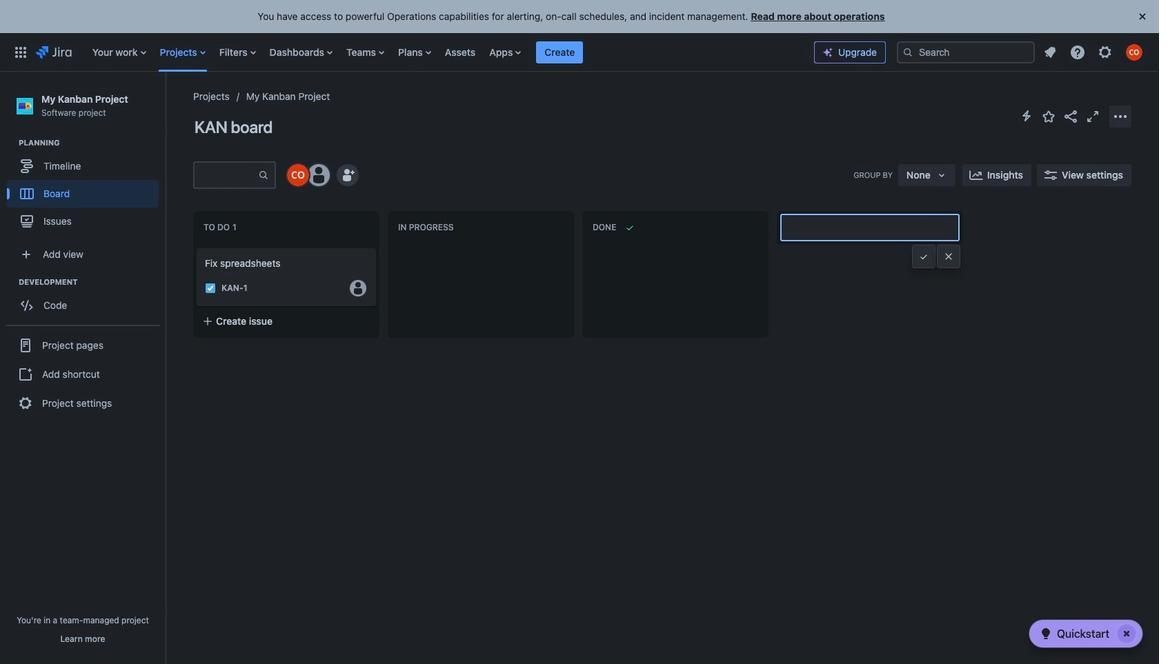 Task type: describe. For each thing, give the bounding box(es) containing it.
2 vertical spatial group
[[6, 325, 160, 423]]

star kan board image
[[1041, 108, 1058, 125]]

your profile and settings image
[[1127, 44, 1143, 60]]

search image
[[903, 47, 914, 58]]

appswitcher icon image
[[12, 44, 29, 60]]

1 horizontal spatial list
[[1038, 40, 1152, 65]]

notifications image
[[1043, 44, 1059, 60]]

group for "development" image
[[7, 277, 165, 324]]

to do element
[[204, 222, 239, 233]]

dismiss image
[[1135, 8, 1152, 25]]

task image
[[205, 283, 216, 294]]

development image
[[2, 274, 19, 291]]

help image
[[1070, 44, 1087, 60]]

0 horizontal spatial list
[[85, 33, 815, 71]]

cancel image
[[944, 251, 955, 262]]

Search field
[[898, 41, 1036, 63]]

dismiss quickstart image
[[1116, 623, 1139, 646]]



Task type: locate. For each thing, give the bounding box(es) containing it.
1 heading from the top
[[19, 138, 165, 149]]

list item
[[537, 33, 584, 71]]

2 heading from the top
[[19, 277, 165, 288]]

create issue image
[[187, 239, 204, 255]]

banner
[[0, 33, 1160, 72]]

1 vertical spatial heading
[[19, 277, 165, 288]]

check image
[[1038, 626, 1055, 643]]

add people image
[[340, 167, 356, 184]]

automations menu button icon image
[[1019, 108, 1036, 124]]

group
[[7, 138, 165, 240], [7, 277, 165, 324], [6, 325, 160, 423]]

confirm image
[[919, 251, 930, 262]]

more image
[[1113, 108, 1130, 125]]

view settings image
[[1043, 167, 1060, 184]]

heading
[[19, 138, 165, 149], [19, 277, 165, 288]]

group for planning icon
[[7, 138, 165, 240]]

settings image
[[1098, 44, 1114, 60]]

Search this board text field
[[195, 163, 258, 188]]

jira image
[[36, 44, 72, 60], [36, 44, 72, 60]]

0 vertical spatial heading
[[19, 138, 165, 149]]

heading for "development" image
[[19, 277, 165, 288]]

sidebar element
[[0, 72, 166, 665]]

list
[[85, 33, 815, 71], [1038, 40, 1152, 65]]

1 vertical spatial group
[[7, 277, 165, 324]]

enter full screen image
[[1085, 108, 1102, 125]]

0 vertical spatial group
[[7, 138, 165, 240]]

planning image
[[2, 135, 19, 151]]

None field
[[782, 215, 959, 240]]

primary element
[[8, 33, 815, 71]]

sidebar navigation image
[[151, 88, 181, 116]]

None search field
[[898, 41, 1036, 63]]

heading for planning icon
[[19, 138, 165, 149]]



Task type: vqa. For each thing, say whether or not it's contained in the screenshot.
Task 'image'
yes



